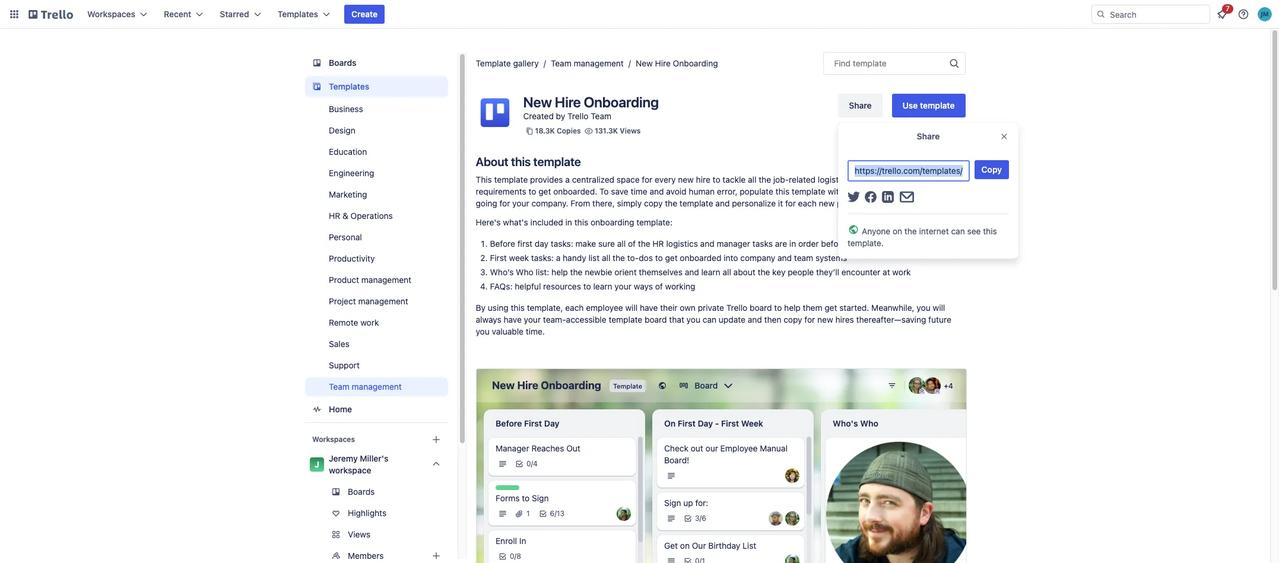 Task type: describe. For each thing, give the bounding box(es) containing it.
and up onboarded
[[700, 239, 715, 249]]

1 vertical spatial tasks:
[[531, 253, 554, 263]]

template inside by using this template, each employee will have their own private trello board to help them get started. meanwhile, you will always have your team-accessible template board that you can update and then copy for new hires thereafter—saving future you valuable time.
[[609, 315, 643, 325]]

template
[[476, 58, 511, 68]]

design
[[329, 125, 355, 135]]

personal link
[[305, 228, 448, 247]]

board image
[[310, 56, 324, 70]]

copy
[[982, 164, 1002, 175]]

items
[[854, 175, 875, 185]]

recent button
[[157, 5, 210, 24]]

with
[[828, 186, 844, 197]]

and down every
[[650, 186, 664, 197]]

1 vertical spatial learn
[[593, 281, 613, 292]]

tasks inside "this template provides a centralized space for every new hire to tackle all the job-related logistical items and business requirements to get onboarded. to save time and avoid human error, populate this template with all the tasks needed to get going for your company. from there, simply copy the template and personalize it for each new person."
[[872, 186, 892, 197]]

and down onboarded
[[685, 267, 699, 277]]

trello inside new hire onboarding created by trello team
[[568, 111, 589, 121]]

handy
[[563, 253, 586, 263]]

members link
[[305, 547, 460, 563]]

1 vertical spatial workspaces
[[312, 435, 355, 444]]

get right needed
[[935, 186, 948, 197]]

0 vertical spatial tasks:
[[551, 239, 573, 249]]

this down from at the left of page
[[575, 217, 589, 227]]

7 notifications image
[[1215, 7, 1230, 21]]

share inside button
[[849, 100, 872, 110]]

thereafter—saving
[[857, 315, 926, 325]]

this template provides a centralized space for every new hire to tackle all the job-related logistical items and business requirements to get onboarded. to save time and avoid human error, populate this template with all the tasks needed to get going for your company. from there, simply copy the template and personalize it for each new person.
[[476, 175, 948, 208]]

tasks inside before first day tasks: make sure all of the hr logistics and manager tasks are in order before the new hire arrives first week tasks: a handy list all the to-dos to get onboarded into company and team systems who's who list: help the newbie orient themselves and learn all about the key people they'll encounter at work faqs: helpful resources to learn your ways of working
[[753, 239, 773, 249]]

0 horizontal spatial views
[[348, 530, 370, 540]]

are
[[775, 239, 787, 249]]

manager
[[717, 239, 751, 249]]

1 horizontal spatial you
[[687, 315, 701, 325]]

jeremy
[[329, 454, 358, 464]]

forward image inside views link
[[446, 528, 460, 542]]

templates link
[[305, 76, 448, 97]]

order
[[799, 239, 819, 249]]

all up the populate
[[748, 175, 757, 185]]

error,
[[717, 186, 738, 197]]

forward image inside members link
[[446, 549, 460, 563]]

template down human at the top of the page
[[680, 198, 713, 208]]

hire for new hire onboarding
[[655, 58, 671, 68]]

131.3k views
[[595, 126, 641, 135]]

this
[[476, 175, 492, 185]]

each inside by using this template, each employee will have their own private trello board to help them get started. meanwhile, you will always have your team-accessible template board that you can update and then copy for new hires thereafter—saving future you valuable time.
[[565, 303, 584, 313]]

recent
[[164, 9, 191, 19]]

about this template
[[476, 155, 581, 169]]

personalize
[[732, 198, 776, 208]]

new hire onboarding
[[636, 58, 718, 68]]

day
[[535, 239, 549, 249]]

template up provides
[[534, 155, 581, 169]]

logistical
[[818, 175, 852, 185]]

trello team image
[[476, 94, 514, 132]]

2 vertical spatial team
[[329, 382, 349, 392]]

and inside by using this template, each employee will have their own private trello board to help them get started. meanwhile, you will always have your team-accessible template board that you can update and then copy for new hires thereafter—saving future you valuable time.
[[748, 315, 762, 325]]

included
[[531, 217, 563, 227]]

onboarded
[[680, 253, 722, 263]]

1 vertical spatial board
[[645, 315, 667, 325]]

centralized
[[572, 175, 615, 185]]

simply
[[617, 198, 642, 208]]

home image
[[310, 403, 324, 417]]

home link
[[305, 399, 448, 420]]

j
[[314, 460, 319, 470]]

the left to-
[[613, 253, 625, 263]]

2 will from the left
[[933, 303, 945, 313]]

1 horizontal spatial views
[[620, 126, 641, 135]]

get down provides
[[539, 186, 551, 197]]

trello inside by using this template, each employee will have their own private trello board to help them get started. meanwhile, you will always have your team-accessible template board that you can update and then copy for new hires thereafter—saving future you valuable time.
[[727, 303, 748, 313]]

open information menu image
[[1238, 8, 1250, 20]]

ways
[[634, 281, 653, 292]]

project management
[[329, 296, 408, 306]]

new hire onboarding created by trello team
[[523, 94, 659, 121]]

all right sure
[[617, 239, 626, 249]]

dos
[[639, 253, 653, 263]]

new inside before first day tasks: make sure all of the hr logistics and manager tasks are in order before the new hire arrives first week tasks: a handy list all the to-dos to get onboarded into company and team systems who's who list: help the newbie orient themselves and learn all about the key people they'll encounter at work faqs: helpful resources to learn your ways of working
[[863, 239, 879, 249]]

new up avoid
[[678, 175, 694, 185]]

team
[[794, 253, 814, 263]]

needed
[[894, 186, 923, 197]]

week
[[509, 253, 529, 263]]

hr inside before first day tasks: make sure all of the hr logistics and manager tasks are in order before the new hire arrives first week tasks: a handy list all the to-dos to get onboarded into company and team systems who's who list: help the newbie orient themselves and learn all about the key people they'll encounter at work faqs: helpful resources to learn your ways of working
[[653, 239, 664, 249]]

productivity link
[[305, 249, 448, 268]]

1 vertical spatial team management
[[329, 382, 402, 392]]

gallery
[[513, 58, 539, 68]]

management inside project management link
[[358, 296, 408, 306]]

use template button
[[892, 94, 966, 118]]

help inside before first day tasks: make sure all of the hr logistics and manager tasks are in order before the new hire arrives first week tasks: a handy list all the to-dos to get onboarded into company and team systems who's who list: help the newbie orient themselves and learn all about the key people they'll encounter at work faqs: helpful resources to learn your ways of working
[[552, 267, 568, 277]]

all right "list"
[[602, 253, 611, 263]]

get inside by using this template, each employee will have their own private trello board to help them get started. meanwhile, you will always have your team-accessible template board that you can update and then copy for new hires thereafter—saving future you valuable time.
[[825, 303, 837, 313]]

1 horizontal spatial share
[[917, 131, 940, 141]]

design link
[[305, 121, 448, 140]]

sales
[[329, 339, 349, 349]]

created
[[523, 111, 554, 121]]

starred button
[[213, 5, 268, 24]]

by
[[556, 111, 565, 121]]

find
[[835, 58, 851, 68]]

hire inside before first day tasks: make sure all of the hr logistics and manager tasks are in order before the new hire arrives first week tasks: a handy list all the to-dos to get onboarded into company and team systems who's who list: help the newbie orient themselves and learn all about the key people they'll encounter at work faqs: helpful resources to learn your ways of working
[[881, 239, 896, 249]]

the inside anyone on the internet can see this template.
[[905, 226, 917, 236]]

template.
[[848, 238, 884, 248]]

1 horizontal spatial learn
[[702, 267, 721, 277]]

time
[[631, 186, 648, 197]]

project
[[329, 296, 356, 306]]

miller's
[[360, 454, 388, 464]]

share on twitter image
[[848, 192, 860, 202]]

0 vertical spatial you
[[917, 303, 931, 313]]

logistics
[[666, 239, 698, 249]]

helpful
[[515, 281, 541, 292]]

sales link
[[305, 335, 448, 354]]

template up the requirements
[[494, 175, 528, 185]]

new down with
[[819, 198, 835, 208]]

always
[[476, 315, 502, 325]]

faqs:
[[490, 281, 513, 292]]

close popover image
[[1000, 132, 1009, 141]]

work inside before first day tasks: make sure all of the hr logistics and manager tasks are in order before the new hire arrives first week tasks: a handy list all the to-dos to get onboarded into company and team systems who's who list: help the newbie orient themselves and learn all about the key people they'll encounter at work faqs: helpful resources to learn your ways of working
[[893, 267, 911, 277]]

template inside "button"
[[920, 100, 955, 110]]

personal
[[329, 232, 362, 242]]

key
[[773, 267, 786, 277]]

future
[[929, 315, 952, 325]]

18.3k
[[535, 126, 555, 135]]

space
[[617, 175, 640, 185]]

1 vertical spatial have
[[504, 315, 522, 325]]

back to home image
[[28, 5, 73, 24]]

the down items
[[857, 186, 869, 197]]

0 horizontal spatial work
[[360, 318, 379, 328]]

1 horizontal spatial board
[[750, 303, 772, 313]]

product management link
[[305, 271, 448, 290]]

to down newbie
[[584, 281, 591, 292]]

hire for new hire onboarding created by trello team
[[555, 94, 581, 110]]

before
[[821, 239, 846, 249]]

use
[[903, 100, 918, 110]]

education link
[[305, 142, 448, 161]]

share on linkedin image
[[882, 191, 894, 203]]

going
[[476, 198, 497, 208]]

new hire onboarding link
[[636, 58, 718, 68]]

new inside by using this template, each employee will have their own private trello board to help them get started. meanwhile, you will always have your team-accessible template board that you can update and then copy for new hires thereafter—saving future you valuable time.
[[818, 315, 833, 325]]

a inside "this template provides a centralized space for every new hire to tackle all the job-related logistical items and business requirements to get onboarded. to save time and avoid human error, populate this template with all the tasks needed to get going for your company. from there, simply copy the template and personalize it for each new person."
[[565, 175, 570, 185]]

onboarding for new hire onboarding created by trello team
[[584, 94, 659, 110]]

the right 'before'
[[848, 239, 861, 249]]

on
[[893, 226, 903, 236]]

update
[[719, 315, 746, 325]]

home
[[329, 404, 352, 414]]

product
[[329, 275, 359, 285]]

jeremy miller (jeremymiller198) image
[[1258, 7, 1272, 21]]

education
[[329, 147, 367, 157]]

own
[[680, 303, 696, 313]]

Find template field
[[823, 52, 966, 75]]

0 horizontal spatial team management link
[[305, 378, 448, 397]]

populate
[[740, 186, 774, 197]]

marketing
[[329, 189, 367, 199]]

email image
[[900, 191, 914, 203]]

working
[[665, 281, 696, 292]]

to down provides
[[529, 186, 536, 197]]

and down error,
[[716, 198, 730, 208]]



Task type: locate. For each thing, give the bounding box(es) containing it.
1 vertical spatial tasks
[[753, 239, 773, 249]]

resources
[[543, 281, 581, 292]]

1 vertical spatial team management link
[[305, 378, 448, 397]]

each inside "this template provides a centralized space for every new hire to tackle all the job-related logistical items and business requirements to get onboarded. to save time and avoid human error, populate this template with all the tasks needed to get going for your company. from there, simply copy the template and personalize it for each new person."
[[798, 198, 817, 208]]

themselves
[[639, 267, 683, 277]]

to right needed
[[925, 186, 933, 197]]

job-
[[774, 175, 789, 185]]

1 horizontal spatial team management link
[[551, 58, 624, 68]]

1 vertical spatial copy
[[784, 315, 803, 325]]

boards link
[[305, 52, 448, 74], [305, 483, 448, 502]]

template board image
[[310, 80, 324, 94]]

1 horizontal spatial hire
[[881, 239, 896, 249]]

remote work link
[[305, 313, 448, 332]]

about
[[476, 155, 509, 169]]

1 vertical spatial help
[[784, 303, 801, 313]]

2 vertical spatial your
[[524, 315, 541, 325]]

new down them
[[818, 315, 833, 325]]

this inside anyone on the internet can see this template.
[[983, 226, 997, 236]]

0 horizontal spatial copy
[[644, 198, 663, 208]]

onboarding
[[673, 58, 718, 68], [584, 94, 659, 110]]

here's what's included in this onboarding template:
[[476, 217, 673, 227]]

0 horizontal spatial will
[[625, 303, 638, 313]]

all up person.
[[846, 186, 855, 197]]

share button
[[839, 94, 883, 118]]

team management link down support link
[[305, 378, 448, 397]]

learn down newbie
[[593, 281, 613, 292]]

tasks
[[872, 186, 892, 197], [753, 239, 773, 249]]

trello up update
[[727, 303, 748, 313]]

each down related
[[798, 198, 817, 208]]

0 vertical spatial workspaces
[[87, 9, 135, 19]]

that
[[669, 315, 685, 325]]

None field
[[848, 160, 970, 182]]

this right about
[[511, 155, 531, 169]]

1 horizontal spatial in
[[790, 239, 796, 249]]

for right it
[[786, 198, 796, 208]]

1 horizontal spatial new
[[636, 58, 653, 68]]

new up created in the top of the page
[[523, 94, 552, 110]]

0 vertical spatial views
[[620, 126, 641, 135]]

hr up dos
[[653, 239, 664, 249]]

support
[[329, 360, 359, 370]]

add image
[[429, 549, 443, 563]]

will up future
[[933, 303, 945, 313]]

team management link up new hire onboarding created by trello team
[[551, 58, 624, 68]]

orient
[[615, 267, 637, 277]]

to inside by using this template, each employee will have their own private trello board to help them get started. meanwhile, you will always have your team-accessible template board that you can update and then copy for new hires thereafter—saving future you valuable time.
[[774, 303, 782, 313]]

team right gallery at top
[[551, 58, 572, 68]]

1 vertical spatial team
[[591, 111, 612, 121]]

0 horizontal spatial a
[[556, 253, 561, 263]]

1 horizontal spatial work
[[893, 267, 911, 277]]

forward image
[[446, 528, 460, 542], [446, 549, 460, 563]]

of up to-
[[628, 239, 636, 249]]

0 vertical spatial team management
[[551, 58, 624, 68]]

private
[[698, 303, 724, 313]]

hire
[[655, 58, 671, 68], [555, 94, 581, 110]]

meanwhile,
[[872, 303, 915, 313]]

workspaces
[[87, 9, 135, 19], [312, 435, 355, 444]]

views
[[620, 126, 641, 135], [348, 530, 370, 540]]

1 horizontal spatial copy
[[784, 315, 803, 325]]

boards for views
[[348, 487, 375, 497]]

internet
[[919, 226, 949, 236]]

to right dos
[[655, 253, 663, 263]]

1 vertical spatial views
[[348, 530, 370, 540]]

1 vertical spatial boards link
[[305, 483, 448, 502]]

share on facebook image
[[864, 191, 877, 203]]

it
[[778, 198, 783, 208]]

0 horizontal spatial hr
[[329, 211, 340, 221]]

a inside before first day tasks: make sure all of the hr logistics and manager tasks are in order before the new hire arrives first week tasks: a handy list all the to-dos to get onboarded into company and team systems who's who list: help the newbie orient themselves and learn all about the key people they'll encounter at work faqs: helpful resources to learn your ways of working
[[556, 253, 561, 263]]

time.
[[526, 327, 545, 337]]

avoid
[[666, 186, 687, 197]]

the up arrives on the right top of page
[[905, 226, 917, 236]]

list:
[[536, 267, 549, 277]]

human
[[689, 186, 715, 197]]

this inside "this template provides a centralized space for every new hire to tackle all the job-related logistical items and business requirements to get onboarded. to save time and avoid human error, populate this template with all the tasks needed to get going for your company. from there, simply copy the template and personalize it for each new person."
[[776, 186, 790, 197]]

into
[[724, 253, 738, 263]]

share down use template "button"
[[917, 131, 940, 141]]

sure
[[598, 239, 615, 249]]

template down employee
[[609, 315, 643, 325]]

all
[[748, 175, 757, 185], [846, 186, 855, 197], [617, 239, 626, 249], [602, 253, 611, 263], [723, 267, 731, 277]]

1 vertical spatial boards
[[348, 487, 375, 497]]

and down are
[[778, 253, 792, 263]]

who
[[516, 267, 534, 277]]

1 boards link from the top
[[305, 52, 448, 74]]

0 horizontal spatial team management
[[329, 382, 402, 392]]

1 vertical spatial each
[[565, 303, 584, 313]]

management up new hire onboarding created by trello team
[[574, 58, 624, 68]]

by using this template, each employee will have their own private trello board to help them get started. meanwhile, you will always have your team-accessible template board that you can update and then copy for new hires thereafter—saving future you valuable time.
[[476, 303, 952, 337]]

share down find template
[[849, 100, 872, 110]]

tasks down items
[[872, 186, 892, 197]]

1 horizontal spatial help
[[784, 303, 801, 313]]

this
[[511, 155, 531, 169], [776, 186, 790, 197], [575, 217, 589, 227], [983, 226, 997, 236], [511, 303, 525, 313]]

0 horizontal spatial hire
[[696, 175, 711, 185]]

to
[[600, 186, 609, 197]]

by
[[476, 303, 486, 313]]

highlights
[[348, 508, 386, 518]]

0 horizontal spatial templates
[[278, 9, 318, 19]]

0 horizontal spatial onboarding
[[584, 94, 659, 110]]

your inside by using this template, each employee will have their own private trello board to help them get started. meanwhile, you will always have your team-accessible template board that you can update and then copy for new hires thereafter—saving future you valuable time.
[[524, 315, 541, 325]]

0 vertical spatial in
[[566, 217, 572, 227]]

to
[[713, 175, 721, 185], [529, 186, 536, 197], [925, 186, 933, 197], [655, 253, 663, 263], [584, 281, 591, 292], [774, 303, 782, 313]]

support link
[[305, 356, 448, 375]]

all down "into" on the top right
[[723, 267, 731, 277]]

1 horizontal spatial workspaces
[[312, 435, 355, 444]]

0 horizontal spatial board
[[645, 315, 667, 325]]

onboarding
[[591, 217, 634, 227]]

boards link up templates link
[[305, 52, 448, 74]]

newbie
[[585, 267, 612, 277]]

0 horizontal spatial tasks
[[753, 239, 773, 249]]

0 horizontal spatial you
[[476, 327, 490, 337]]

team management link
[[551, 58, 624, 68], [305, 378, 448, 397]]

0 vertical spatial a
[[565, 175, 570, 185]]

each up accessible
[[565, 303, 584, 313]]

boards up highlights
[[348, 487, 375, 497]]

hire inside new hire onboarding created by trello team
[[555, 94, 581, 110]]

1 vertical spatial in
[[790, 239, 796, 249]]

onboarding inside new hire onboarding created by trello team
[[584, 94, 659, 110]]

1 vertical spatial a
[[556, 253, 561, 263]]

boards link for views
[[305, 483, 448, 502]]

copy right then
[[784, 315, 803, 325]]

encounter
[[842, 267, 881, 277]]

1 vertical spatial of
[[655, 281, 663, 292]]

1 vertical spatial new
[[523, 94, 552, 110]]

views right '131.3k'
[[620, 126, 641, 135]]

for down them
[[805, 315, 815, 325]]

1 vertical spatial can
[[703, 315, 717, 325]]

members
[[348, 551, 384, 561]]

templates button
[[271, 5, 337, 24]]

a left 'handy'
[[556, 253, 561, 263]]

2 vertical spatial you
[[476, 327, 490, 337]]

get inside before first day tasks: make sure all of the hr logistics and manager tasks are in order before the new hire arrives first week tasks: a handy list all the to-dos to get onboarded into company and team systems who's who list: help the newbie orient themselves and learn all about the key people they'll encounter at work faqs: helpful resources to learn your ways of working
[[665, 253, 678, 263]]

search image
[[1097, 9, 1106, 19]]

1 horizontal spatial trello
[[727, 303, 748, 313]]

create a workspace image
[[429, 433, 443, 447]]

trello right the by
[[568, 111, 589, 121]]

anyone on the internet can see this template.
[[848, 226, 997, 248]]

1 vertical spatial your
[[615, 281, 632, 292]]

1 vertical spatial hr
[[653, 239, 664, 249]]

and
[[877, 175, 892, 185], [650, 186, 664, 197], [716, 198, 730, 208], [700, 239, 715, 249], [778, 253, 792, 263], [685, 267, 699, 277], [748, 315, 762, 325]]

at
[[883, 267, 890, 277]]

see
[[968, 226, 981, 236]]

1 horizontal spatial a
[[565, 175, 570, 185]]

of down themselves at the top
[[655, 281, 663, 292]]

1 horizontal spatial tasks
[[872, 186, 892, 197]]

for down the requirements
[[500, 198, 510, 208]]

this right using
[[511, 303, 525, 313]]

template down related
[[792, 186, 826, 197]]

the down avoid
[[665, 198, 678, 208]]

this inside by using this template, each employee will have their own private trello board to help them get started. meanwhile, you will always have your team-accessible template board that you can update and then copy for new hires thereafter—saving future you valuable time.
[[511, 303, 525, 313]]

copy inside "this template provides a centralized space for every new hire to tackle all the job-related logistical items and business requirements to get onboarded. to save time and avoid human error, populate this template with all the tasks needed to get going for your company. from there, simply copy the template and personalize it for each new person."
[[644, 198, 663, 208]]

0 vertical spatial tasks
[[872, 186, 892, 197]]

1 horizontal spatial will
[[933, 303, 945, 313]]

0 vertical spatial forward image
[[446, 528, 460, 542]]

0 horizontal spatial each
[[565, 303, 584, 313]]

you up future
[[917, 303, 931, 313]]

business
[[894, 175, 928, 185]]

the down 'handy'
[[570, 267, 583, 277]]

0 horizontal spatial in
[[566, 217, 572, 227]]

workspaces inside popup button
[[87, 9, 135, 19]]

1 horizontal spatial hire
[[655, 58, 671, 68]]

hires
[[836, 315, 854, 325]]

1 vertical spatial share
[[917, 131, 940, 141]]

and up share on linkedin 'image'
[[877, 175, 892, 185]]

0 horizontal spatial have
[[504, 315, 522, 325]]

your up time.
[[524, 315, 541, 325]]

&
[[342, 211, 348, 221]]

management down "product management" link
[[358, 296, 408, 306]]

board
[[750, 303, 772, 313], [645, 315, 667, 325]]

to up error,
[[713, 175, 721, 185]]

productivity
[[329, 254, 375, 264]]

company.
[[532, 198, 568, 208]]

then
[[764, 315, 782, 325]]

template
[[853, 58, 887, 68], [920, 100, 955, 110], [534, 155, 581, 169], [494, 175, 528, 185], [792, 186, 826, 197], [680, 198, 713, 208], [609, 315, 643, 325]]

0 horizontal spatial learn
[[593, 281, 613, 292]]

hr
[[329, 211, 340, 221], [653, 239, 664, 249]]

operations
[[350, 211, 393, 221]]

onboarding for new hire onboarding
[[673, 58, 718, 68]]

1 vertical spatial trello
[[727, 303, 748, 313]]

tasks: up list:
[[531, 253, 554, 263]]

1 horizontal spatial onboarding
[[673, 58, 718, 68]]

help left them
[[784, 303, 801, 313]]

0 vertical spatial have
[[640, 303, 658, 313]]

new down anyone
[[863, 239, 879, 249]]

1 vertical spatial templates
[[329, 81, 369, 91]]

2 forward image from the top
[[446, 549, 460, 563]]

0 horizontal spatial can
[[703, 315, 717, 325]]

help up "resources"
[[552, 267, 568, 277]]

this down job-
[[776, 186, 790, 197]]

0 vertical spatial hire
[[655, 58, 671, 68]]

can left see
[[951, 226, 965, 236]]

get up themselves at the top
[[665, 253, 678, 263]]

learn down onboarded
[[702, 267, 721, 277]]

your down orient
[[615, 281, 632, 292]]

0 vertical spatial work
[[893, 267, 911, 277]]

1 horizontal spatial have
[[640, 303, 658, 313]]

for up time
[[642, 175, 653, 185]]

team management up new hire onboarding created by trello team
[[551, 58, 624, 68]]

systems
[[816, 253, 847, 263]]

new
[[678, 175, 694, 185], [819, 198, 835, 208], [863, 239, 879, 249], [818, 315, 833, 325]]

hire up the by
[[555, 94, 581, 110]]

you down own
[[687, 315, 701, 325]]

remote
[[329, 318, 358, 328]]

in inside before first day tasks: make sure all of the hr logistics and manager tasks are in order before the new hire arrives first week tasks: a handy list all the to-dos to get onboarded into company and team systems who's who list: help the newbie orient themselves and learn all about the key people they'll encounter at work faqs: helpful resources to learn your ways of working
[[790, 239, 796, 249]]

copy down time
[[644, 198, 663, 208]]

you down always
[[476, 327, 490, 337]]

have up valuable
[[504, 315, 522, 325]]

0 horizontal spatial of
[[628, 239, 636, 249]]

1 vertical spatial you
[[687, 315, 701, 325]]

1 horizontal spatial hr
[[653, 239, 664, 249]]

board up then
[[750, 303, 772, 313]]

help inside by using this template, each employee will have their own private trello board to help them get started. meanwhile, you will always have your team-accessible template board that you can update and then copy for new hires thereafter—saving future you valuable time.
[[784, 303, 801, 313]]

0 vertical spatial your
[[513, 198, 529, 208]]

management down support link
[[352, 382, 402, 392]]

in right included
[[566, 217, 572, 227]]

the up dos
[[638, 239, 651, 249]]

tackle
[[723, 175, 746, 185]]

boards link up highlights link
[[305, 483, 448, 502]]

2 boards link from the top
[[305, 483, 448, 502]]

started.
[[840, 303, 869, 313]]

company
[[741, 253, 776, 263]]

the up the populate
[[759, 175, 771, 185]]

templates inside dropdown button
[[278, 9, 318, 19]]

1 horizontal spatial templates
[[329, 81, 369, 91]]

workspaces button
[[80, 5, 154, 24]]

0 horizontal spatial trello
[[568, 111, 589, 121]]

0 horizontal spatial workspaces
[[87, 9, 135, 19]]

boards for home
[[329, 58, 356, 68]]

0 horizontal spatial share
[[849, 100, 872, 110]]

your
[[513, 198, 529, 208], [615, 281, 632, 292], [524, 315, 541, 325]]

new inside new hire onboarding created by trello team
[[523, 94, 552, 110]]

boards link for home
[[305, 52, 448, 74]]

hire up human at the top of the page
[[696, 175, 711, 185]]

management down productivity link
[[361, 275, 411, 285]]

board down their
[[645, 315, 667, 325]]

before first day tasks: make sure all of the hr logistics and manager tasks are in order before the new hire arrives first week tasks: a handy list all the to-dos to get onboarded into company and team systems who's who list: help the newbie orient themselves and learn all about the key people they'll encounter at work faqs: helpful resources to learn your ways of working
[[490, 239, 924, 292]]

for inside by using this template, each employee will have their own private trello board to help them get started. meanwhile, you will always have your team-accessible template board that you can update and then copy for new hires thereafter—saving future you valuable time.
[[805, 315, 815, 325]]

to-
[[627, 253, 639, 263]]

1 vertical spatial hire
[[881, 239, 896, 249]]

starred
[[220, 9, 249, 19]]

your inside before first day tasks: make sure all of the hr logistics and manager tasks are in order before the new hire arrives first week tasks: a handy list all the to-dos to get onboarded into company and team systems who's who list: help the newbie orient themselves and learn all about the key people they'll encounter at work faqs: helpful resources to learn your ways of working
[[615, 281, 632, 292]]

hr & operations link
[[305, 207, 448, 226]]

templates up "board" icon
[[278, 9, 318, 19]]

copy inside by using this template, each employee will have their own private trello board to help them get started. meanwhile, you will always have your team-accessible template board that you can update and then copy for new hires thereafter—saving future you valuable time.
[[784, 315, 803, 325]]

0 vertical spatial share
[[849, 100, 872, 110]]

0 vertical spatial each
[[798, 198, 817, 208]]

template right find
[[853, 58, 887, 68]]

131.3k
[[595, 126, 618, 135]]

your inside "this template provides a centralized space for every new hire to tackle all the job-related logistical items and business requirements to get onboarded. to save time and avoid human error, populate this template with all the tasks needed to get going for your company. from there, simply copy the template and personalize it for each new person."
[[513, 198, 529, 208]]

jeremy miller's workspace
[[329, 454, 388, 476]]

tasks up company
[[753, 239, 773, 249]]

0 vertical spatial team
[[551, 58, 572, 68]]

template gallery
[[476, 58, 539, 68]]

can inside anyone on the internet can see this template.
[[951, 226, 965, 236]]

1 forward image from the top
[[446, 528, 460, 542]]

0 vertical spatial templates
[[278, 9, 318, 19]]

team inside new hire onboarding created by trello team
[[591, 111, 612, 121]]

0 vertical spatial boards link
[[305, 52, 448, 74]]

get up hires in the bottom of the page
[[825, 303, 837, 313]]

0 vertical spatial onboarding
[[673, 58, 718, 68]]

can down private
[[703, 315, 717, 325]]

tasks: up 'handy'
[[551, 239, 573, 249]]

can inside by using this template, each employee will have their own private trello board to help them get started. meanwhile, you will always have your team-accessible template board that you can update and then copy for new hires thereafter—saving future you valuable time.
[[703, 315, 717, 325]]

primary element
[[0, 0, 1280, 28]]

team up '131.3k'
[[591, 111, 612, 121]]

0 vertical spatial boards
[[329, 58, 356, 68]]

new for new hire onboarding
[[636, 58, 653, 68]]

1 horizontal spatial team management
[[551, 58, 624, 68]]

0 vertical spatial team management link
[[551, 58, 624, 68]]

1 horizontal spatial each
[[798, 198, 817, 208]]

1 horizontal spatial of
[[655, 281, 663, 292]]

1 will from the left
[[625, 303, 638, 313]]

template right use
[[920, 100, 955, 110]]

this right see
[[983, 226, 997, 236]]

here's
[[476, 217, 501, 227]]

1 horizontal spatial can
[[951, 226, 965, 236]]

team
[[551, 58, 572, 68], [591, 111, 612, 121], [329, 382, 349, 392]]

hire inside "this template provides a centralized space for every new hire to tackle all the job-related logistical items and business requirements to get onboarded. to save time and avoid human error, populate this template with all the tasks needed to get going for your company. from there, simply copy the template and personalize it for each new person."
[[696, 175, 711, 185]]

new for new hire onboarding created by trello team
[[523, 94, 552, 110]]

team down "support"
[[329, 382, 349, 392]]

management inside "product management" link
[[361, 275, 411, 285]]

template inside field
[[853, 58, 887, 68]]

team management
[[551, 58, 624, 68], [329, 382, 402, 392]]

Search field
[[1106, 5, 1210, 23]]

first
[[490, 253, 507, 263]]

team management down support link
[[329, 382, 402, 392]]

2 horizontal spatial you
[[917, 303, 931, 313]]

will down ways
[[625, 303, 638, 313]]

0 vertical spatial hire
[[696, 175, 711, 185]]

0 horizontal spatial hire
[[555, 94, 581, 110]]

0 vertical spatial of
[[628, 239, 636, 249]]

have left their
[[640, 303, 658, 313]]

0 vertical spatial copy
[[644, 198, 663, 208]]

0 horizontal spatial new
[[523, 94, 552, 110]]

business
[[329, 104, 363, 114]]

hire down primary element
[[655, 58, 671, 68]]

the left key
[[758, 267, 770, 277]]



Task type: vqa. For each thing, say whether or not it's contained in the screenshot.
Manage cookie preferences
no



